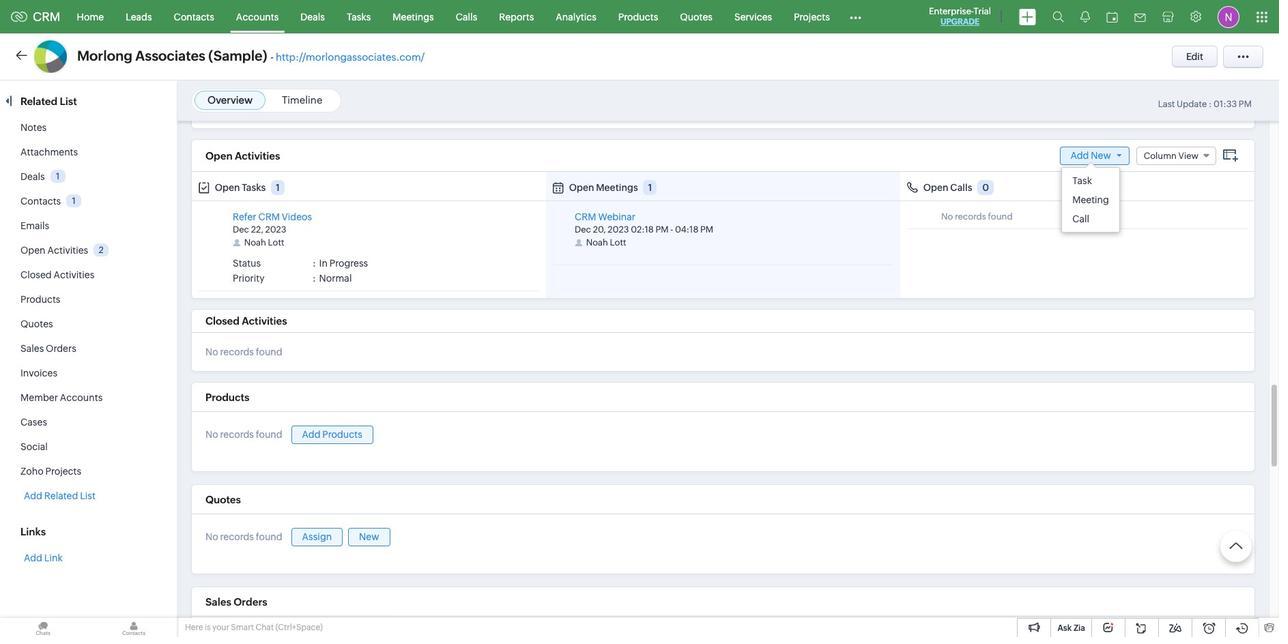 Task type: describe. For each thing, give the bounding box(es) containing it.
http://morlongassociates.com/ link
[[276, 51, 425, 63]]

member accounts
[[20, 393, 103, 403]]

attachments link
[[20, 147, 78, 158]]

0 vertical spatial closed activities
[[20, 270, 94, 281]]

member
[[20, 393, 58, 403]]

assign link
[[291, 528, 343, 547]]

webinar
[[598, 212, 635, 223]]

open down emails link
[[20, 245, 45, 256]]

is
[[205, 623, 211, 633]]

noah for refer crm videos
[[244, 238, 266, 248]]

in
[[319, 258, 328, 269]]

0 vertical spatial sales
[[20, 343, 44, 354]]

1 up open activities link
[[72, 196, 76, 206]]

add for add related list
[[24, 491, 42, 502]]

social link
[[20, 442, 48, 453]]

0
[[983, 182, 989, 193]]

activities down open activities link
[[54, 270, 94, 281]]

add for add products
[[302, 429, 321, 440]]

search image
[[1053, 11, 1064, 23]]

social
[[20, 442, 48, 453]]

related list
[[20, 96, 79, 107]]

last update : 01:33 pm
[[1158, 99, 1252, 109]]

open meetings
[[569, 182, 638, 193]]

profile image
[[1218, 6, 1240, 28]]

0 vertical spatial calls
[[456, 11, 477, 22]]

column
[[1144, 151, 1177, 161]]

calls link
[[445, 0, 488, 33]]

last
[[1158, 99, 1175, 109]]

edit button
[[1172, 46, 1218, 68]]

signals image
[[1081, 11, 1090, 23]]

task
[[1073, 175, 1092, 186]]

invoices
[[20, 368, 57, 379]]

crm webinar dec 20, 2023 02:18 pm - 04:18 pm
[[575, 212, 713, 235]]

(sample)
[[208, 48, 267, 63]]

analytics
[[556, 11, 597, 22]]

open activities link
[[20, 245, 88, 256]]

open up open tasks
[[205, 150, 233, 161]]

add for add new
[[1071, 150, 1089, 161]]

01:33
[[1214, 99, 1237, 109]]

2023 inside crm webinar dec 20, 2023 02:18 pm - 04:18 pm
[[608, 225, 629, 235]]

associates
[[135, 48, 205, 63]]

reports
[[499, 11, 534, 22]]

0 horizontal spatial meetings
[[393, 11, 434, 22]]

open calls
[[923, 182, 972, 193]]

ask
[[1058, 624, 1072, 633]]

1 vertical spatial sales orders
[[205, 596, 267, 608]]

cases
[[20, 417, 47, 428]]

1 horizontal spatial meetings
[[596, 182, 638, 193]]

your
[[212, 623, 229, 633]]

contacts image
[[91, 618, 177, 638]]

meeting
[[1073, 194, 1109, 205]]

1 horizontal spatial open activities
[[205, 150, 280, 161]]

create menu image
[[1019, 9, 1036, 25]]

1 horizontal spatial closed activities
[[205, 315, 287, 327]]

add link
[[24, 553, 63, 564]]

0 vertical spatial products link
[[607, 0, 669, 33]]

0 vertical spatial accounts
[[236, 11, 279, 22]]

invoices link
[[20, 368, 57, 379]]

view
[[1179, 151, 1199, 161]]

open up refer
[[215, 182, 240, 193]]

morlong associates (sample) - http://morlongassociates.com/
[[77, 48, 425, 63]]

add new
[[1071, 150, 1111, 161]]

call
[[1073, 213, 1090, 224]]

add for add link
[[24, 553, 42, 564]]

04:18
[[675, 225, 699, 235]]

1 horizontal spatial pm
[[700, 225, 713, 235]]

refer
[[233, 212, 256, 223]]

crm webinar link
[[575, 212, 635, 223]]

0 vertical spatial list
[[60, 96, 77, 107]]

0 vertical spatial related
[[20, 96, 57, 107]]

leads link
[[115, 0, 163, 33]]

new link
[[348, 528, 390, 547]]

0 vertical spatial orders
[[46, 343, 76, 354]]

analytics link
[[545, 0, 607, 33]]

noah for crm webinar
[[586, 238, 608, 248]]

notes link
[[20, 122, 47, 133]]

sales orders link
[[20, 343, 76, 354]]

zoho projects link
[[20, 466, 81, 477]]

zoho projects
[[20, 466, 81, 477]]

add related list
[[24, 491, 95, 502]]

timeline link
[[282, 94, 322, 106]]

0 horizontal spatial accounts
[[60, 393, 103, 403]]

0 vertical spatial quotes link
[[669, 0, 724, 33]]

create menu element
[[1011, 0, 1044, 33]]

lott for crm webinar
[[610, 238, 626, 248]]

enterprise-trial upgrade
[[929, 6, 991, 27]]

closed activities link
[[20, 270, 94, 281]]

accounts link
[[225, 0, 290, 33]]

zia
[[1074, 624, 1085, 633]]

2 horizontal spatial pm
[[1239, 99, 1252, 109]]

home link
[[66, 0, 115, 33]]

open tasks
[[215, 182, 266, 193]]

0 horizontal spatial products link
[[20, 294, 60, 305]]

refer crm videos dec 22, 2023
[[233, 212, 312, 235]]

services
[[735, 11, 772, 22]]

priority
[[233, 273, 265, 284]]

trial
[[974, 6, 991, 16]]

lott for refer crm videos
[[268, 238, 284, 248]]

overview
[[208, 94, 253, 106]]

assign
[[302, 532, 332, 543]]

dec inside crm webinar dec 20, 2023 02:18 pm - 04:18 pm
[[575, 225, 591, 235]]

1 vertical spatial new
[[359, 532, 379, 543]]

progress
[[330, 258, 368, 269]]

update
[[1177, 99, 1207, 109]]

1 horizontal spatial new
[[1091, 150, 1111, 161]]

reports link
[[488, 0, 545, 33]]

ask zia
[[1058, 624, 1085, 633]]

emails
[[20, 220, 49, 231]]

0 horizontal spatial tasks
[[242, 182, 266, 193]]

: in progress
[[313, 258, 368, 269]]

Column View field
[[1136, 146, 1216, 165]]

1 vertical spatial open activities
[[20, 245, 88, 256]]

search element
[[1044, 0, 1072, 33]]

projects link
[[783, 0, 841, 33]]

1 horizontal spatial closed
[[205, 315, 240, 327]]

morlong
[[77, 48, 132, 63]]

1 vertical spatial calls
[[950, 182, 972, 193]]

emails link
[[20, 220, 49, 231]]

links
[[20, 526, 46, 538]]

activities up closed activities link
[[47, 245, 88, 256]]

home
[[77, 11, 104, 22]]

mails element
[[1126, 1, 1154, 32]]

chats image
[[0, 618, 86, 638]]

0 vertical spatial :
[[1209, 99, 1212, 109]]



Task type: locate. For each thing, give the bounding box(es) containing it.
accounts right member
[[60, 393, 103, 403]]

member accounts link
[[20, 393, 103, 403]]

dec left 20,
[[575, 225, 591, 235]]

quotes link up sales orders 'link' in the left of the page
[[20, 319, 53, 330]]

0 horizontal spatial 2023
[[265, 225, 286, 235]]

0 horizontal spatial -
[[270, 51, 274, 63]]

activities up open tasks
[[235, 150, 280, 161]]

contacts up associates
[[174, 11, 214, 22]]

crm inside refer crm videos dec 22, 2023
[[258, 212, 280, 223]]

attachments
[[20, 147, 78, 158]]

lott
[[268, 238, 284, 248], [610, 238, 626, 248]]

list up attachments
[[60, 96, 77, 107]]

upgrade
[[941, 17, 980, 27]]

1 vertical spatial orders
[[234, 596, 267, 608]]

accounts up morlong associates (sample) - http://morlongassociates.com/
[[236, 11, 279, 22]]

calls
[[456, 11, 477, 22], [950, 182, 972, 193]]

0 vertical spatial sales orders
[[20, 343, 76, 354]]

1 horizontal spatial crm
[[258, 212, 280, 223]]

1 horizontal spatial lott
[[610, 238, 626, 248]]

noah down 20,
[[586, 238, 608, 248]]

1 vertical spatial products link
[[20, 294, 60, 305]]

1 down attachments
[[56, 171, 60, 181]]

closed activities down priority
[[205, 315, 287, 327]]

0 vertical spatial meetings
[[393, 11, 434, 22]]

1
[[56, 171, 60, 181], [276, 182, 280, 193], [648, 182, 652, 193], [72, 196, 76, 206]]

0 vertical spatial new
[[1091, 150, 1111, 161]]

refer crm videos link
[[233, 212, 312, 223]]

noah lott for crm webinar
[[586, 238, 626, 248]]

calls left reports link
[[456, 11, 477, 22]]

open
[[205, 150, 233, 161], [215, 182, 240, 193], [569, 182, 594, 193], [923, 182, 949, 193], [20, 245, 45, 256]]

edit
[[1186, 51, 1204, 62]]

open activities up closed activities link
[[20, 245, 88, 256]]

1 horizontal spatial tasks
[[347, 11, 371, 22]]

noah lott down 20,
[[586, 238, 626, 248]]

dec
[[233, 225, 249, 235], [575, 225, 591, 235]]

normal
[[319, 273, 352, 284]]

0 horizontal spatial closed
[[20, 270, 52, 281]]

crm for crm webinar dec 20, 2023 02:18 pm - 04:18 pm
[[575, 212, 596, 223]]

noah lott for refer crm videos
[[244, 238, 284, 248]]

list down zoho projects link
[[80, 491, 95, 502]]

no records found
[[941, 212, 1013, 222], [205, 347, 282, 358], [205, 430, 282, 441], [205, 532, 282, 543]]

contacts up emails link
[[20, 196, 61, 207]]

1 horizontal spatial noah
[[586, 238, 608, 248]]

- right (sample)
[[270, 51, 274, 63]]

1 horizontal spatial products link
[[607, 0, 669, 33]]

new right assign
[[359, 532, 379, 543]]

1 horizontal spatial contacts
[[174, 11, 214, 22]]

0 horizontal spatial lott
[[268, 238, 284, 248]]

1 horizontal spatial quotes link
[[669, 0, 724, 33]]

tasks link
[[336, 0, 382, 33]]

1 vertical spatial contacts link
[[20, 196, 61, 207]]

here
[[185, 623, 203, 633]]

activities down priority
[[242, 315, 287, 327]]

open activities up open tasks
[[205, 150, 280, 161]]

cases link
[[20, 417, 47, 428]]

orders up the invoices link
[[46, 343, 76, 354]]

products link right analytics at the left top of page
[[607, 0, 669, 33]]

0 horizontal spatial crm
[[33, 10, 60, 24]]

1 vertical spatial sales
[[205, 596, 231, 608]]

2 vertical spatial :
[[313, 273, 316, 284]]

0 horizontal spatial projects
[[45, 466, 81, 477]]

1 vertical spatial tasks
[[242, 182, 266, 193]]

1 2023 from the left
[[265, 225, 286, 235]]

1 vertical spatial contacts
[[20, 196, 61, 207]]

sales orders up the invoices link
[[20, 343, 76, 354]]

meetings up the 'webinar'
[[596, 182, 638, 193]]

records
[[955, 212, 986, 222], [220, 347, 254, 358], [220, 430, 254, 441], [220, 532, 254, 543]]

dec inside refer crm videos dec 22, 2023
[[233, 225, 249, 235]]

2 dec from the left
[[575, 225, 591, 235]]

1 vertical spatial accounts
[[60, 393, 103, 403]]

new
[[1091, 150, 1111, 161], [359, 532, 379, 543]]

: left 01:33
[[1209, 99, 1212, 109]]

http://morlongassociates.com/
[[276, 51, 425, 63]]

1 horizontal spatial list
[[80, 491, 95, 502]]

1 horizontal spatial projects
[[794, 11, 830, 22]]

1 horizontal spatial deals
[[301, 11, 325, 22]]

crm left home
[[33, 10, 60, 24]]

1 vertical spatial projects
[[45, 466, 81, 477]]

1 up refer crm videos link
[[276, 182, 280, 193]]

0 vertical spatial deals
[[301, 11, 325, 22]]

1 horizontal spatial -
[[671, 225, 673, 235]]

1 lott from the left
[[268, 238, 284, 248]]

closed down priority
[[205, 315, 240, 327]]

here is your smart chat (ctrl+space)
[[185, 623, 323, 633]]

0 horizontal spatial deals link
[[20, 171, 45, 182]]

mails image
[[1135, 13, 1146, 22]]

orders
[[46, 343, 76, 354], [234, 596, 267, 608]]

1 horizontal spatial contacts link
[[163, 0, 225, 33]]

- inside crm webinar dec 20, 2023 02:18 pm - 04:18 pm
[[671, 225, 673, 235]]

1 horizontal spatial deals link
[[290, 0, 336, 33]]

notes
[[20, 122, 47, 133]]

0 vertical spatial quotes
[[680, 11, 713, 22]]

quotes link left services
[[669, 0, 724, 33]]

2 noah lott from the left
[[586, 238, 626, 248]]

0 horizontal spatial pm
[[656, 225, 669, 235]]

deals link down attachments
[[20, 171, 45, 182]]

crm
[[33, 10, 60, 24], [258, 212, 280, 223], [575, 212, 596, 223]]

2 2023 from the left
[[608, 225, 629, 235]]

1 vertical spatial quotes link
[[20, 319, 53, 330]]

meetings
[[393, 11, 434, 22], [596, 182, 638, 193]]

1 vertical spatial deals
[[20, 171, 45, 182]]

sales up the invoices link
[[20, 343, 44, 354]]

0 vertical spatial open activities
[[205, 150, 280, 161]]

0 vertical spatial contacts
[[174, 11, 214, 22]]

add products link
[[291, 426, 373, 444]]

0 vertical spatial contacts link
[[163, 0, 225, 33]]

2 horizontal spatial quotes
[[680, 11, 713, 22]]

contacts link up emails link
[[20, 196, 61, 207]]

22,
[[251, 225, 263, 235]]

0 horizontal spatial orders
[[46, 343, 76, 354]]

contacts link
[[163, 0, 225, 33], [20, 196, 61, 207]]

2023 down refer crm videos link
[[265, 225, 286, 235]]

1 vertical spatial list
[[80, 491, 95, 502]]

add products
[[302, 429, 362, 440]]

crm up 22,
[[258, 212, 280, 223]]

tasks
[[347, 11, 371, 22], [242, 182, 266, 193]]

0 horizontal spatial deals
[[20, 171, 45, 182]]

1 vertical spatial meetings
[[596, 182, 638, 193]]

tasks up the http://morlongassociates.com/ link
[[347, 11, 371, 22]]

-
[[270, 51, 274, 63], [671, 225, 673, 235]]

0 horizontal spatial quotes link
[[20, 319, 53, 330]]

deals left tasks link
[[301, 11, 325, 22]]

2023 inside refer crm videos dec 22, 2023
[[265, 225, 286, 235]]

1 dec from the left
[[233, 225, 249, 235]]

1 up crm webinar dec 20, 2023 02:18 pm - 04:18 pm
[[648, 182, 652, 193]]

1 horizontal spatial quotes
[[205, 494, 241, 506]]

open up the crm webinar link
[[569, 182, 594, 193]]

0 horizontal spatial closed activities
[[20, 270, 94, 281]]

contacts
[[174, 11, 214, 22], [20, 196, 61, 207]]

1 noah lott from the left
[[244, 238, 284, 248]]

signals element
[[1072, 0, 1098, 33]]

products link
[[607, 0, 669, 33], [20, 294, 60, 305]]

smart
[[231, 623, 254, 633]]

Other Modules field
[[841, 6, 870, 28]]

0 vertical spatial projects
[[794, 11, 830, 22]]

sales orders up the smart
[[205, 596, 267, 608]]

: left in
[[313, 258, 316, 269]]

0 horizontal spatial dec
[[233, 225, 249, 235]]

services link
[[724, 0, 783, 33]]

0 vertical spatial closed
[[20, 270, 52, 281]]

1 horizontal spatial 2023
[[608, 225, 629, 235]]

0 horizontal spatial sales orders
[[20, 343, 76, 354]]

projects up add related list
[[45, 466, 81, 477]]

meetings link
[[382, 0, 445, 33]]

tasks up refer
[[242, 182, 266, 193]]

projects left other modules field
[[794, 11, 830, 22]]

dec down refer
[[233, 225, 249, 235]]

add
[[1071, 150, 1089, 161], [302, 429, 321, 440], [24, 491, 42, 502], [24, 553, 42, 564]]

1 horizontal spatial sales orders
[[205, 596, 267, 608]]

0 vertical spatial -
[[270, 51, 274, 63]]

closed activities down open activities link
[[20, 270, 94, 281]]

lott down refer crm videos dec 22, 2023
[[268, 238, 284, 248]]

related up notes link
[[20, 96, 57, 107]]

deals link
[[290, 0, 336, 33], [20, 171, 45, 182]]

column view
[[1144, 151, 1199, 161]]

pm right 04:18
[[700, 225, 713, 235]]

zoho
[[20, 466, 43, 477]]

20,
[[593, 225, 606, 235]]

products link down closed activities link
[[20, 294, 60, 305]]

1 horizontal spatial accounts
[[236, 11, 279, 22]]

02:18
[[631, 225, 654, 235]]

1 vertical spatial deals link
[[20, 171, 45, 182]]

0 horizontal spatial open activities
[[20, 245, 88, 256]]

1 horizontal spatial orders
[[234, 596, 267, 608]]

orders up 'here is your smart chat (ctrl+space)'
[[234, 596, 267, 608]]

crm inside crm webinar dec 20, 2023 02:18 pm - 04:18 pm
[[575, 212, 596, 223]]

: for : normal
[[313, 273, 316, 284]]

0 vertical spatial tasks
[[347, 11, 371, 22]]

videos
[[282, 212, 312, 223]]

2 vertical spatial quotes
[[205, 494, 241, 506]]

:
[[1209, 99, 1212, 109], [313, 258, 316, 269], [313, 273, 316, 284]]

(ctrl+space)
[[275, 623, 323, 633]]

sales
[[20, 343, 44, 354], [205, 596, 231, 608]]

0 horizontal spatial contacts link
[[20, 196, 61, 207]]

closed activities
[[20, 270, 94, 281], [205, 315, 287, 327]]

: normal
[[313, 273, 352, 284]]

found
[[988, 212, 1013, 222], [256, 347, 282, 358], [256, 430, 282, 441], [256, 532, 282, 543]]

open left 0
[[923, 182, 949, 193]]

2023 down the 'webinar'
[[608, 225, 629, 235]]

noah lott down 22,
[[244, 238, 284, 248]]

- inside morlong associates (sample) - http://morlongassociates.com/
[[270, 51, 274, 63]]

crm up 20,
[[575, 212, 596, 223]]

1 vertical spatial closed activities
[[205, 315, 287, 327]]

1 noah from the left
[[244, 238, 266, 248]]

- left 04:18
[[671, 225, 673, 235]]

0 horizontal spatial noah
[[244, 238, 266, 248]]

profile element
[[1210, 0, 1248, 33]]

enterprise-
[[929, 6, 974, 16]]

0 horizontal spatial contacts
[[20, 196, 61, 207]]

related down zoho projects link
[[44, 491, 78, 502]]

contacts link up associates
[[163, 0, 225, 33]]

list
[[60, 96, 77, 107], [80, 491, 95, 502]]

calendar image
[[1107, 11, 1118, 22]]

timeline
[[282, 94, 322, 106]]

: for : in progress
[[313, 258, 316, 269]]

pm
[[1239, 99, 1252, 109], [656, 225, 669, 235], [700, 225, 713, 235]]

1 vertical spatial related
[[44, 491, 78, 502]]

0 horizontal spatial noah lott
[[244, 238, 284, 248]]

1 vertical spatial -
[[671, 225, 673, 235]]

pm right 02:18
[[656, 225, 669, 235]]

link
[[44, 553, 63, 564]]

calls left 0
[[950, 182, 972, 193]]

closed down open activities link
[[20, 270, 52, 281]]

0 horizontal spatial new
[[359, 532, 379, 543]]

noah down 22,
[[244, 238, 266, 248]]

chat
[[256, 623, 274, 633]]

meetings left calls link on the top of page
[[393, 11, 434, 22]]

pm right 01:33
[[1239, 99, 1252, 109]]

leads
[[126, 11, 152, 22]]

deals down attachments
[[20, 171, 45, 182]]

: left normal
[[313, 273, 316, 284]]

0 horizontal spatial list
[[60, 96, 77, 107]]

lott down the 'webinar'
[[610, 238, 626, 248]]

1 vertical spatial closed
[[205, 315, 240, 327]]

1 vertical spatial quotes
[[20, 319, 53, 330]]

1 horizontal spatial sales
[[205, 596, 231, 608]]

1 horizontal spatial dec
[[575, 225, 591, 235]]

sales up your
[[205, 596, 231, 608]]

1 horizontal spatial noah lott
[[586, 238, 626, 248]]

0 vertical spatial deals link
[[290, 0, 336, 33]]

crm for crm
[[33, 10, 60, 24]]

deals link up http://morlongassociates.com/
[[290, 0, 336, 33]]

new up task
[[1091, 150, 1111, 161]]

2 lott from the left
[[610, 238, 626, 248]]

0 horizontal spatial quotes
[[20, 319, 53, 330]]

0 horizontal spatial sales
[[20, 343, 44, 354]]

1 horizontal spatial calls
[[950, 182, 972, 193]]

2
[[99, 245, 104, 255]]

status
[[233, 258, 261, 269]]

2 noah from the left
[[586, 238, 608, 248]]

quotes link
[[669, 0, 724, 33], [20, 319, 53, 330]]



Task type: vqa. For each thing, say whether or not it's contained in the screenshot.


